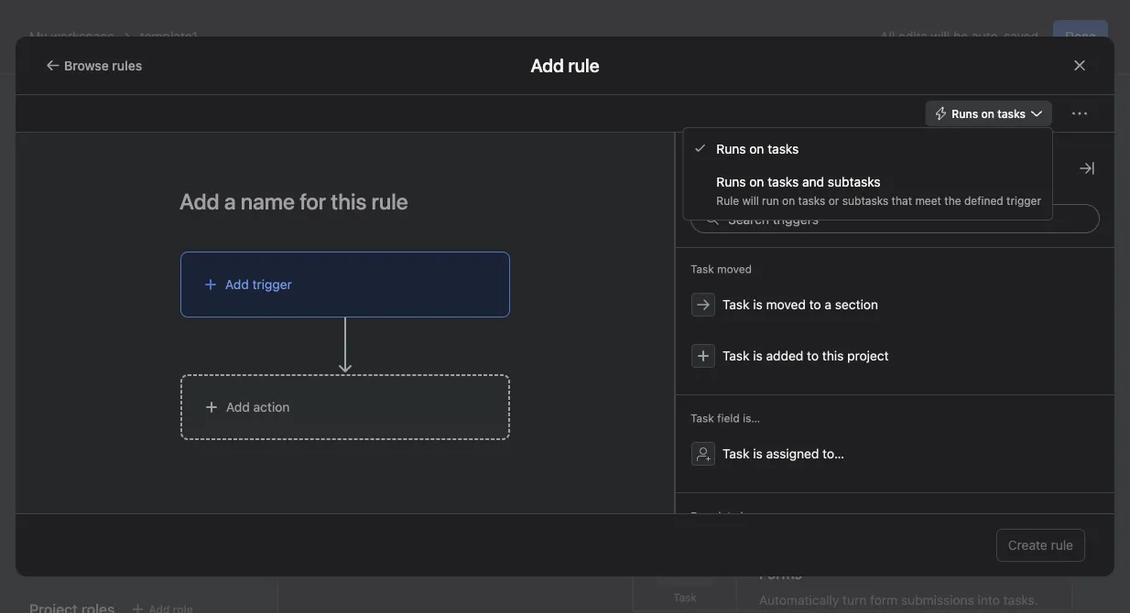 Task type: locate. For each thing, give the bounding box(es) containing it.
2 vertical spatial runs
[[716, 174, 746, 190]]

task name
[[304, 246, 359, 259]]

0 horizontal spatial a
[[714, 175, 720, 188]]

row
[[278, 235, 1071, 269], [278, 269, 1071, 306], [278, 305, 1071, 342], [278, 341, 1071, 377], [278, 376, 1071, 410]]

0 horizontal spatial will
[[742, 194, 759, 207]]

date down the meet
[[927, 246, 950, 259]]

add action
[[226, 400, 290, 415]]

2 vertical spatial a
[[786, 334, 793, 349]]

identify deliverables and their dates text field
[[320, 278, 540, 297]]

moved up added
[[766, 297, 806, 312]]

the right the meet
[[944, 194, 961, 207]]

0 vertical spatial a
[[714, 175, 720, 188]]

get
[[838, 334, 857, 349]]

a down task is moved to a section
[[786, 334, 793, 349]]

add section button
[[300, 421, 418, 454]]

add inside the add or edit this template's default tasks, assignees, and due dates.
[[29, 444, 53, 459]]

1 horizontal spatial forms
[[759, 565, 802, 583]]

down arrow image
[[339, 318, 352, 373]]

1 horizontal spatial moved
[[766, 297, 806, 312]]

1 horizontal spatial customize
[[987, 203, 1041, 216]]

sets
[[785, 175, 806, 188]]

is for assigned
[[753, 446, 763, 462]]

to right added
[[807, 348, 819, 364]]

row down the rule
[[278, 235, 1071, 269]]

tasks,
[[29, 464, 64, 479]]

section
[[835, 297, 878, 312], [361, 429, 411, 446]]

or inside runs on tasks and subtasks rule will run on tasks or subtasks that meet the defined trigger
[[829, 194, 839, 207]]

runs on tasks up sets
[[716, 141, 799, 156]]

to inside task is added to this project popup button
[[807, 348, 819, 364]]

0 vertical spatial section
[[835, 297, 878, 312]]

subtasks down runs on tasks link
[[828, 174, 881, 190]]

1 vertical spatial template1
[[359, 115, 440, 137]]

trigger
[[723, 175, 758, 188], [1006, 194, 1041, 207], [252, 277, 292, 292]]

2 vertical spatial is
[[753, 446, 763, 462]]

a inside the add trigger add a trigger that sets the rule in motion.
[[714, 175, 720, 188]]

1 horizontal spatial the
[[944, 194, 961, 207]]

0 horizontal spatial due
[[691, 510, 711, 523]]

1 vertical spatial rules
[[671, 412, 699, 425]]

0 horizontal spatial forms
[[669, 502, 701, 515]]

is left added
[[753, 348, 763, 364]]

is down assignee
[[753, 297, 763, 312]]

1 vertical spatial is…
[[740, 510, 758, 523]]

add rule
[[888, 380, 945, 397]]

0 vertical spatial moved
[[717, 263, 752, 276]]

the
[[810, 175, 826, 188], [944, 194, 961, 207]]

that
[[761, 175, 782, 188], [892, 194, 912, 207]]

1 horizontal spatial section
[[835, 297, 878, 312]]

task up fields
[[691, 263, 714, 276]]

fields
[[676, 322, 704, 335]]

0 vertical spatial date
[[927, 246, 950, 259]]

cell
[[876, 269, 1005, 306], [876, 305, 1005, 342]]

0 horizontal spatial template1
[[140, 29, 198, 44]]

added
[[766, 348, 803, 364]]

my
[[29, 29, 47, 44]]

due up task templates
[[691, 510, 711, 523]]

action
[[253, 400, 290, 415]]

close side pane image
[[1080, 161, 1094, 176]]

rules left field
[[671, 412, 699, 425]]

1 horizontal spatial that
[[892, 194, 912, 207]]

1 vertical spatial runs on tasks
[[716, 141, 799, 156]]

this
[[822, 348, 844, 364], [98, 444, 120, 459]]

trigger inside runs on tasks and subtasks rule will run on tasks or subtasks that meet the defined trigger
[[1006, 194, 1041, 207]]

this up the assignees,
[[98, 444, 120, 459]]

rules down edit assignee "icon"
[[759, 306, 797, 324]]

will inside runs on tasks and subtasks rule will run on tasks or subtasks that meet the defined trigger
[[742, 194, 759, 207]]

due inside row
[[903, 246, 924, 259]]

task left field
[[691, 412, 714, 425]]

add rule
[[531, 54, 599, 76]]

1 horizontal spatial and
[[802, 174, 824, 190]]

1 horizontal spatial will
[[931, 29, 950, 44]]

0 vertical spatial runs
[[952, 107, 978, 120]]

date down task is assigned to…
[[714, 510, 737, 523]]

1 vertical spatial runs
[[716, 141, 746, 156]]

0 horizontal spatial rules
[[671, 412, 699, 425]]

1 horizontal spatial this
[[822, 348, 844, 364]]

1 horizontal spatial template1
[[359, 115, 440, 137]]

1 vertical spatial moved
[[766, 297, 806, 312]]

name
[[331, 246, 359, 259]]

a inside task is moved to a section popup button
[[825, 297, 832, 312]]

2 vertical spatial trigger
[[252, 277, 292, 292]]

and
[[802, 174, 824, 190], [134, 464, 156, 479]]

task inside task templates
[[673, 592, 697, 604]]

0 horizontal spatial and
[[134, 464, 156, 479]]

0 vertical spatial is…
[[743, 412, 760, 425]]

rule down done
[[919, 380, 945, 397]]

break up deliverables into sub-goals cell
[[278, 305, 750, 342]]

task for task templates
[[673, 592, 697, 604]]

subtasks down in
[[842, 194, 889, 207]]

task down field
[[723, 446, 750, 462]]

0 horizontal spatial runs on tasks
[[716, 141, 799, 156]]

task inside task is moved to a section popup button
[[723, 297, 750, 312]]

runs inside 'runs on tasks' 'dropdown button'
[[952, 107, 978, 120]]

1 vertical spatial due
[[691, 510, 711, 523]]

0 vertical spatial this
[[822, 348, 844, 364]]

identify deliverables and their dates cell
[[278, 269, 750, 306]]

to for a
[[809, 297, 821, 312]]

due date
[[903, 246, 950, 259]]

this left the project
[[822, 348, 844, 364]]

saved
[[1004, 29, 1038, 44]]

automatically.
[[955, 334, 1037, 349]]

1 vertical spatial that
[[892, 194, 912, 207]]

0 horizontal spatial date
[[714, 510, 737, 523]]

0 vertical spatial or
[[829, 194, 839, 207]]

moved down the rule
[[717, 263, 752, 276]]

0 vertical spatial customize
[[987, 203, 1041, 216]]

create rule button
[[996, 529, 1085, 562]]

1 is from the top
[[753, 297, 763, 312]]

continue
[[41, 512, 94, 527]]

forms
[[669, 502, 701, 515], [759, 565, 802, 583]]

rule left in
[[829, 175, 849, 188]]

template1 right template 'icon'
[[359, 115, 440, 137]]

0 vertical spatial the
[[810, 175, 826, 188]]

1 vertical spatial is
[[753, 348, 763, 364]]

1 vertical spatial this
[[98, 444, 120, 459]]

1 vertical spatial or
[[56, 444, 69, 459]]

browse rules button
[[38, 53, 150, 78]]

rule inside the add trigger add a trigger that sets the rule in motion.
[[829, 175, 849, 188]]

add for add action
[[226, 400, 250, 415]]

edit assignee image
[[757, 277, 779, 299]]

template1 up browse rules
[[140, 29, 198, 44]]

runs on tasks inside 'dropdown button'
[[952, 107, 1026, 120]]

row up 6
[[278, 269, 1071, 306]]

1 horizontal spatial rules
[[759, 306, 797, 324]]

2 is from the top
[[753, 348, 763, 364]]

motion.
[[864, 175, 903, 188]]

task inside row
[[304, 246, 328, 259]]

1 horizontal spatial trigger
[[723, 175, 758, 188]]

customize up task is moved to a section
[[759, 256, 847, 278]]

on
[[981, 107, 994, 120], [749, 141, 764, 156], [749, 174, 764, 190], [782, 194, 795, 207]]

1 vertical spatial trigger
[[1006, 194, 1041, 207]]

0 horizontal spatial moved
[[717, 263, 752, 276]]

add for add rule
[[888, 380, 915, 397]]

or left the edit
[[56, 444, 69, 459]]

runs on tasks
[[952, 107, 1026, 120], [716, 141, 799, 156]]

that inside runs on tasks and subtasks rule will run on tasks or subtasks that meet the defined trigger
[[892, 194, 912, 207]]

close this dialog image
[[1072, 58, 1087, 73]]

3 row from the top
[[278, 305, 1071, 342]]

or
[[829, 194, 839, 207], [56, 444, 69, 459]]

rules
[[759, 306, 797, 324], [671, 412, 699, 425]]

runs
[[952, 107, 978, 120], [716, 141, 746, 156], [716, 174, 746, 190]]

assignees,
[[68, 464, 130, 479]]

add inside the add trigger add a trigger that sets the rule in motion.
[[691, 175, 711, 188]]

0 horizontal spatial the
[[810, 175, 826, 188]]

0 vertical spatial due
[[903, 246, 924, 259]]

1 vertical spatial forms
[[759, 565, 802, 583]]

to right edit assignee "icon"
[[809, 297, 821, 312]]

that down the "motion."
[[892, 194, 912, 207]]

task for task moved
[[691, 263, 714, 276]]

rule right the create
[[1051, 538, 1073, 553]]

task up templates
[[673, 592, 697, 604]]

date
[[927, 246, 950, 259], [714, 510, 737, 523]]

task
[[304, 246, 328, 259], [691, 263, 714, 276], [723, 297, 750, 312], [723, 348, 750, 364], [691, 412, 714, 425], [723, 446, 750, 462], [673, 592, 697, 604]]

a up task is added to this project
[[825, 297, 832, 312]]

0 vertical spatial and
[[802, 174, 824, 190]]

submissions
[[901, 593, 974, 608]]

0 horizontal spatial customize
[[759, 256, 847, 278]]

0 vertical spatial that
[[761, 175, 782, 188]]

is inside popup button
[[753, 348, 763, 364]]

the right sets
[[810, 175, 826, 188]]

the inside the add trigger add a trigger that sets the rule in motion.
[[810, 175, 826, 188]]

row up task field is…
[[278, 376, 1071, 410]]

to for get
[[823, 334, 834, 349]]

low
[[903, 502, 923, 515]]

1 vertical spatial will
[[742, 194, 759, 207]]

runs on tasks and subtasks rule will run on tasks or subtasks that meet the defined trigger
[[716, 174, 1041, 207]]

2 horizontal spatial trigger
[[1006, 194, 1041, 207]]

task moved
[[691, 263, 752, 276]]

tasks
[[997, 107, 1026, 120], [768, 141, 799, 156], [768, 174, 799, 190], [798, 194, 825, 207]]

0 horizontal spatial this
[[98, 444, 120, 459]]

1 vertical spatial a
[[825, 297, 832, 312]]

to
[[809, 297, 821, 312], [823, 334, 834, 349], [807, 348, 819, 364]]

task for task is added to this project
[[723, 348, 750, 364]]

and inside runs on tasks and subtasks rule will run on tasks or subtasks that meet the defined trigger
[[802, 174, 824, 190]]

0 vertical spatial forms
[[669, 502, 701, 515]]

1 vertical spatial and
[[134, 464, 156, 479]]

and inside the add or edit this template's default tasks, assignees, and due dates.
[[134, 464, 156, 479]]

due
[[903, 246, 924, 259], [691, 510, 711, 523]]

task inside task is assigned to… popup button
[[723, 446, 750, 462]]

customize
[[987, 203, 1041, 216], [759, 256, 847, 278]]

add trigger
[[225, 277, 292, 292]]

1 horizontal spatial date
[[927, 246, 950, 259]]

Search triggers text field
[[691, 204, 1100, 234]]

1 horizontal spatial a
[[786, 334, 793, 349]]

0 vertical spatial runs on tasks
[[952, 107, 1026, 120]]

1 vertical spatial the
[[944, 194, 961, 207]]

a
[[714, 175, 720, 188], [825, 297, 832, 312], [786, 334, 793, 349]]

defined
[[964, 194, 1003, 207]]

0 horizontal spatial or
[[56, 444, 69, 459]]

your
[[861, 334, 887, 349]]

my workspace link
[[29, 29, 114, 44]]

task left added
[[723, 348, 750, 364]]

rule
[[829, 175, 849, 188], [797, 334, 819, 349], [919, 380, 945, 397], [1051, 538, 1073, 553]]

row containing task name
[[278, 235, 1071, 269]]

section down assign subgoals to teams text box
[[361, 429, 411, 446]]

0 vertical spatial rules
[[759, 306, 797, 324]]

is… right field
[[743, 412, 760, 425]]

done
[[1065, 29, 1096, 44]]

0 vertical spatial trigger
[[723, 175, 758, 188]]

row down 6
[[278, 341, 1071, 377]]

5 row from the top
[[278, 376, 1071, 410]]

1 horizontal spatial runs on tasks
[[952, 107, 1026, 120]]

be
[[953, 29, 968, 44]]

2 cell from the top
[[876, 305, 1005, 342]]

this inside popup button
[[822, 348, 844, 364]]

task left name at the top of page
[[304, 246, 328, 259]]

is…
[[743, 412, 760, 425], [740, 510, 758, 523]]

runs inside runs on tasks link
[[716, 141, 746, 156]]

and left in
[[802, 174, 824, 190]]

runs inside runs on tasks and subtasks rule will run on tasks or subtasks that meet the defined trigger
[[716, 174, 746, 190]]

a up the rule
[[714, 175, 720, 188]]

is for moved
[[753, 297, 763, 312]]

1 vertical spatial date
[[714, 510, 737, 523]]

due down the search triggers text box
[[903, 246, 924, 259]]

add
[[691, 175, 711, 188], [323, 203, 344, 216], [225, 277, 249, 292], [759, 334, 783, 349], [888, 380, 915, 397], [226, 400, 250, 415], [330, 429, 357, 446], [29, 444, 53, 459]]

tasks down saved
[[997, 107, 1026, 120]]

0 horizontal spatial trigger
[[252, 277, 292, 292]]

section inside button
[[361, 429, 411, 446]]

will left be
[[931, 29, 950, 44]]

dates.
[[185, 464, 221, 479]]

will left run
[[742, 194, 759, 207]]

2 horizontal spatial a
[[825, 297, 832, 312]]

task field is…
[[691, 412, 760, 425]]

0 horizontal spatial that
[[761, 175, 782, 188]]

and down template's
[[134, 464, 156, 479]]

runs on tasks down auto-
[[952, 107, 1026, 120]]

1 horizontal spatial due
[[903, 246, 924, 259]]

section up get
[[835, 297, 878, 312]]

is… down task is assigned to…
[[740, 510, 758, 523]]

moved
[[717, 263, 752, 276], [766, 297, 806, 312]]

the inside runs on tasks and subtasks rule will run on tasks or subtasks that meet the defined trigger
[[944, 194, 961, 207]]

task left edit assignee "icon"
[[723, 297, 750, 312]]

to inside task is moved to a section popup button
[[809, 297, 821, 312]]

to…
[[822, 446, 844, 462]]

that up run
[[761, 175, 782, 188]]

or down the add trigger add a trigger that sets the rule in motion. on the top of page
[[829, 194, 839, 207]]

0 vertical spatial is
[[753, 297, 763, 312]]

to left get
[[823, 334, 834, 349]]

customize right the meet
[[987, 203, 1041, 216]]

1 horizontal spatial or
[[829, 194, 839, 207]]

all edits will be auto-saved
[[880, 29, 1038, 44]]

1 vertical spatial section
[[361, 429, 411, 446]]

will
[[931, 29, 950, 44], [742, 194, 759, 207]]

1 row from the top
[[278, 235, 1071, 269]]

0 horizontal spatial section
[[361, 429, 411, 446]]

3 is from the top
[[753, 446, 763, 462]]

project
[[847, 348, 889, 364]]

task inside task is added to this project popup button
[[723, 348, 750, 364]]

templates
[[659, 608, 711, 614]]

is for added
[[753, 348, 763, 364]]

0 vertical spatial template1
[[140, 29, 198, 44]]

my workspace
[[29, 29, 114, 44]]

meet
[[915, 194, 941, 207]]

template1
[[140, 29, 198, 44], [359, 115, 440, 137]]

is left assigned
[[753, 446, 763, 462]]

row down task moved
[[278, 305, 1071, 342]]



Task type: vqa. For each thing, say whether or not it's contained in the screenshot.
Task is added to this project Task
yes



Task type: describe. For each thing, give the bounding box(es) containing it.
add trigger
[[691, 149, 783, 171]]

due for due date is…
[[691, 510, 711, 523]]

automatically turn form submissions into tasks.
[[759, 593, 1038, 608]]

1 vertical spatial customize
[[759, 256, 847, 278]]

add for add a rule to get your work done automatically.
[[759, 334, 783, 349]]

due for due date
[[903, 246, 924, 259]]

add for add section
[[330, 429, 357, 446]]

is… for task field is…
[[743, 412, 760, 425]]

workspace
[[51, 29, 114, 44]]

add or edit this template's default tasks, assignees, and due dates.
[[29, 444, 230, 479]]

create rule
[[1008, 538, 1073, 553]]

rule inside button
[[1051, 538, 1073, 553]]

create
[[1008, 538, 1047, 553]]

trigger inside the add trigger add a trigger that sets the rule in motion.
[[723, 175, 758, 188]]

browse rules
[[64, 58, 142, 73]]

assign subgoals to teams text field
[[320, 350, 479, 368]]

is… for due date is…
[[740, 510, 758, 523]]

date for due date is…
[[714, 510, 737, 523]]

all
[[880, 29, 895, 44]]

date for due date
[[927, 246, 950, 259]]

assign subgoals to teams cell
[[278, 341, 750, 377]]

1 vertical spatial subtasks
[[842, 194, 889, 207]]

edits
[[898, 29, 927, 44]]

1 cell from the top
[[876, 269, 1005, 306]]

runs on tasks link
[[683, 132, 1052, 165]]

work
[[890, 334, 919, 349]]

form
[[870, 593, 898, 608]]

task is added to this project button
[[680, 332, 1111, 380]]

add trigger add a trigger that sets the rule in motion.
[[691, 149, 903, 188]]

or inside the add or edit this template's default tasks, assignees, and due dates.
[[56, 444, 69, 459]]

6
[[666, 322, 673, 335]]

add a rule to get your work done automatically.
[[759, 334, 1037, 349]]

Add a name for this rule text field
[[168, 180, 510, 223]]

rule down task is moved to a section
[[797, 334, 819, 349]]

add task
[[323, 203, 369, 216]]

add task button
[[300, 197, 377, 223]]

task for task is assigned to…
[[723, 446, 750, 462]]

add section
[[330, 429, 411, 446]]

6 fields
[[666, 322, 704, 335]]

task for task field is…
[[691, 412, 714, 425]]

runs on tasks button
[[925, 101, 1052, 126]]

moved inside popup button
[[766, 297, 806, 312]]

task for task name
[[304, 246, 328, 259]]

template image
[[311, 132, 333, 154]]

add for add trigger
[[225, 277, 249, 292]]

customize button
[[964, 197, 1049, 223]]

automatically
[[759, 593, 839, 608]]

on inside 'dropdown button'
[[981, 107, 994, 120]]

break up deliverables into sub-goals text field
[[320, 314, 544, 332]]

tasks inside 'dropdown button'
[[997, 107, 1026, 120]]

auto-
[[972, 29, 1004, 44]]

default
[[189, 444, 230, 459]]

into
[[978, 593, 1000, 608]]

task for task is moved to a section
[[723, 297, 750, 312]]

this inside the add or edit this template's default tasks, assignees, and due dates.
[[98, 444, 120, 459]]

add role image
[[130, 603, 145, 614]]

done
[[922, 334, 952, 349]]

run
[[762, 194, 779, 207]]

0 vertical spatial subtasks
[[828, 174, 881, 190]]

task templates
[[659, 592, 711, 614]]

assigned
[[766, 446, 819, 462]]

task is assigned to… button
[[680, 430, 1111, 478]]

task is moved to a section button
[[680, 281, 1111, 329]]

tasks down sets
[[798, 194, 825, 207]]

add for add or edit this template's default tasks, assignees, and due dates.
[[29, 444, 53, 459]]

in
[[852, 175, 861, 188]]

add for add task
[[323, 203, 344, 216]]

turn
[[843, 593, 867, 608]]

0 vertical spatial will
[[931, 29, 950, 44]]

assignee
[[757, 246, 804, 259]]

task is assigned to…
[[723, 446, 844, 462]]

2 row from the top
[[278, 269, 1071, 306]]

rule
[[716, 194, 739, 207]]

edit
[[72, 444, 95, 459]]

task is moved to a section
[[723, 297, 878, 312]]

to for this
[[807, 348, 819, 364]]

4 row from the top
[[278, 341, 1071, 377]]

continue button
[[29, 504, 125, 537]]

customize inside dropdown button
[[987, 203, 1041, 216]]

task
[[347, 203, 369, 216]]

that inside the add trigger add a trigger that sets the rule in motion.
[[761, 175, 782, 188]]

done button
[[1053, 20, 1108, 53]]

template's
[[123, 444, 185, 459]]

due
[[159, 464, 181, 479]]

section inside popup button
[[835, 297, 878, 312]]

due date is…
[[691, 510, 758, 523]]

field
[[717, 412, 740, 425]]

tasks up sets
[[768, 141, 799, 156]]

tasks.
[[1003, 593, 1038, 608]]

task is added to this project
[[723, 348, 889, 364]]

tasks up run
[[768, 174, 799, 190]]



